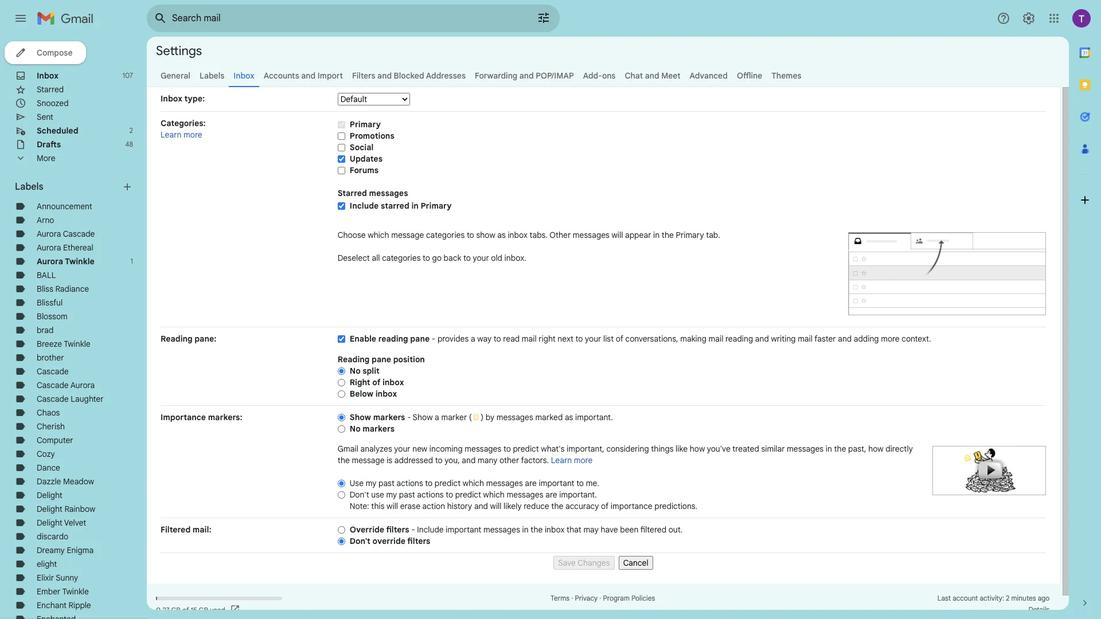 Task type: describe. For each thing, give the bounding box(es) containing it.
cascade up ethereal
[[63, 229, 95, 239]]

inbox up below inbox
[[382, 377, 404, 388]]

accounts
[[264, 71, 299, 81]]

don't use my past actions to predict which messages are important. note: this will erase action history and will likely reduce the accuracy of importance predictions.
[[350, 490, 698, 512]]

meet
[[661, 71, 681, 81]]

aurora up laughter
[[70, 380, 95, 391]]

sent
[[37, 112, 53, 122]]

0 vertical spatial pane
[[410, 334, 430, 344]]

2 horizontal spatial will
[[612, 230, 623, 240]]

ons
[[602, 71, 616, 81]]

things
[[651, 444, 674, 454]]

ball
[[37, 270, 56, 280]]

2 show from the left
[[413, 412, 433, 423]]

footer containing terms
[[147, 593, 1060, 616]]

markers for no
[[363, 424, 395, 434]]

writing
[[771, 334, 796, 344]]

drafts link
[[37, 139, 61, 150]]

2 mail from the left
[[709, 334, 723, 344]]

inbox.
[[505, 253, 526, 263]]

0.27
[[156, 606, 170, 615]]

1 vertical spatial important
[[446, 525, 481, 535]]

sent link
[[37, 112, 53, 122]]

cherish link
[[37, 422, 65, 432]]

starred messages
[[338, 188, 408, 198]]

Social checkbox
[[338, 143, 345, 152]]

past,
[[848, 444, 866, 454]]

aurora ethereal
[[37, 243, 93, 253]]

inbox for inbox type:
[[161, 93, 182, 104]]

1 vertical spatial categories
[[382, 253, 421, 263]]

to left you,
[[435, 455, 443, 466]]

adding
[[854, 334, 879, 344]]

use
[[350, 478, 364, 489]]

messages right other
[[573, 230, 610, 240]]

blocked
[[394, 71, 424, 81]]

position
[[393, 354, 425, 365]]

and left pop/imap
[[520, 71, 534, 81]]

reduce
[[524, 501, 549, 512]]

settings
[[156, 43, 202, 58]]

0 vertical spatial your
[[473, 253, 489, 263]]

and right chat
[[645, 71, 659, 81]]

1 horizontal spatial message
[[391, 230, 424, 240]]

follow link to manage storage image
[[230, 605, 241, 616]]

reading for reading pane:
[[161, 334, 193, 344]]

aurora for aurora cascade
[[37, 229, 61, 239]]

no markers
[[350, 424, 395, 434]]

1 reading from the left
[[378, 334, 408, 344]]

0 vertical spatial filters
[[386, 525, 409, 535]]

2 horizontal spatial -
[[432, 334, 436, 344]]

deselect
[[338, 253, 370, 263]]

2 vertical spatial more
[[574, 455, 593, 466]]

aurora cascade
[[37, 229, 95, 239]]

have
[[601, 525, 618, 535]]

and left writing
[[755, 334, 769, 344]]

cancel button
[[619, 556, 653, 570]]

0 horizontal spatial my
[[366, 478, 377, 489]]

messages right similar
[[787, 444, 824, 454]]

history
[[447, 501, 472, 512]]

considering
[[606, 444, 649, 454]]

go
[[432, 253, 442, 263]]

0 vertical spatial categories
[[426, 230, 465, 240]]

1 vertical spatial learn
[[551, 455, 572, 466]]

pane:
[[195, 334, 216, 344]]

cascade laughter link
[[37, 394, 104, 404]]

blissful
[[37, 298, 63, 308]]

below
[[350, 389, 373, 399]]

inbox down right of inbox
[[375, 389, 397, 399]]

0.27 gb of 15 gb used
[[156, 606, 225, 615]]

messages inside don't use my past actions to predict which messages are important. note: this will erase action history and will likely reduce the accuracy of importance predictions.
[[507, 490, 543, 500]]

1 vertical spatial a
[[435, 412, 439, 423]]

last account activity: 2 minutes ago details
[[938, 594, 1050, 614]]

velvet
[[64, 518, 86, 528]]

don't for don't use my past actions to predict which messages are important. note: this will erase action history and will likely reduce the accuracy of importance predictions.
[[350, 490, 369, 500]]

starred link
[[37, 84, 64, 95]]

twinkle for ember twinkle
[[62, 587, 89, 597]]

used
[[210, 606, 225, 615]]

dazzle meadow link
[[37, 477, 94, 487]]

terms
[[551, 594, 570, 603]]

0 vertical spatial a
[[471, 334, 475, 344]]

1 mail from the left
[[522, 334, 537, 344]]

main menu image
[[14, 11, 28, 25]]

ember
[[37, 587, 60, 597]]

of right list
[[616, 334, 623, 344]]

Search mail text field
[[172, 13, 505, 24]]

cozy
[[37, 449, 55, 459]]

blossom
[[37, 311, 68, 322]]

2 reading from the left
[[726, 334, 753, 344]]

no for no split
[[350, 366, 361, 376]]

last
[[938, 594, 951, 603]]

minutes
[[1011, 594, 1036, 603]]

terms link
[[551, 594, 570, 603]]

1 vertical spatial as
[[565, 412, 573, 423]]

arno
[[37, 215, 54, 225]]

cascade for the cascade link
[[37, 367, 69, 377]]

dreamy
[[37, 545, 65, 556]]

delight velvet link
[[37, 518, 86, 528]]

1 vertical spatial pane
[[372, 354, 391, 365]]

advanced search options image
[[532, 6, 555, 29]]

been
[[620, 525, 639, 535]]

forwarding
[[475, 71, 517, 81]]

aurora for aurora ethereal
[[37, 243, 61, 253]]

2 · from the left
[[600, 594, 601, 603]]

to left show
[[467, 230, 474, 240]]

note:
[[350, 501, 369, 512]]

2 inbox link from the left
[[234, 71, 254, 81]]

markers for show
[[373, 412, 405, 423]]

3 mail from the left
[[798, 334, 813, 344]]

sunny
[[56, 573, 78, 583]]

1 show from the left
[[350, 412, 371, 423]]

to right "back"
[[463, 253, 471, 263]]

me.
[[586, 478, 599, 489]]

the inside don't use my past actions to predict which messages are important. note: this will erase action history and will likely reduce the accuracy of importance predictions.
[[551, 501, 563, 512]]

0 horizontal spatial as
[[497, 230, 506, 240]]

messages right by
[[497, 412, 533, 423]]

enable reading pane - provides a way to read mail right next to your list of conversations, making mail reading and writing mail faster and adding more context.
[[350, 334, 931, 344]]

enable
[[350, 334, 376, 344]]

of inside don't use my past actions to predict which messages are important. note: this will erase action history and will likely reduce the accuracy of importance predictions.
[[601, 501, 609, 512]]

advanced
[[690, 71, 728, 81]]

predict inside don't use my past actions to predict which messages are important. note: this will erase action history and will likely reduce the accuracy of importance predictions.
[[455, 490, 481, 500]]

show
[[476, 230, 495, 240]]

2 how from the left
[[868, 444, 884, 454]]

the right appear
[[662, 230, 674, 240]]

and inside gmail analyzes your new incoming messages to predict what's important, considering things like how you've treated similar messages in the past, how directly the message is addressed to you, and many other factors.
[[462, 455, 476, 466]]

inbox left that
[[545, 525, 565, 535]]

cascade link
[[37, 367, 69, 377]]

1 vertical spatial which
[[463, 478, 484, 489]]

settings image
[[1022, 11, 1036, 25]]

48
[[125, 140, 133, 149]]

1 vertical spatial filters
[[407, 536, 430, 547]]

may
[[584, 525, 599, 535]]

cascade for cascade aurora
[[37, 380, 69, 391]]

in right appear
[[653, 230, 660, 240]]

messages down other on the left bottom
[[486, 478, 523, 489]]

1
[[131, 257, 133, 266]]

past inside don't use my past actions to predict which messages are important. note: this will erase action history and will likely reduce the accuracy of importance predictions.
[[399, 490, 415, 500]]

save
[[558, 558, 576, 568]]

categories:
[[161, 118, 206, 128]]

cherish
[[37, 422, 65, 432]]

override
[[373, 536, 405, 547]]

use my past actions to predict which messages are important to me.
[[350, 478, 599, 489]]

in right starred
[[411, 201, 419, 211]]

delight velvet
[[37, 518, 86, 528]]

reading pane position
[[338, 354, 425, 365]]

1 horizontal spatial will
[[490, 501, 502, 512]]

delight rainbow
[[37, 504, 95, 514]]

old
[[491, 253, 502, 263]]

inbox left the tabs.
[[508, 230, 528, 240]]

what's
[[541, 444, 565, 454]]

messages down likely
[[483, 525, 520, 535]]

radiance
[[55, 284, 89, 294]]

- for show
[[407, 412, 411, 423]]

import
[[318, 71, 343, 81]]

cascade laughter
[[37, 394, 104, 404]]

snoozed
[[37, 98, 69, 108]]

cascade for cascade laughter
[[37, 394, 69, 404]]

bliss
[[37, 284, 53, 294]]

ball link
[[37, 270, 56, 280]]

2 gb from the left
[[199, 606, 208, 615]]

1 vertical spatial learn more link
[[551, 455, 593, 466]]

delight link
[[37, 490, 62, 501]]

inbox for first inbox link from right
[[234, 71, 254, 81]]

delight for delight link
[[37, 490, 62, 501]]

offline
[[737, 71, 762, 81]]

- for include
[[411, 525, 415, 535]]

in down reduce
[[522, 525, 529, 535]]

Right of inbox radio
[[338, 378, 345, 387]]

gmail
[[338, 444, 358, 454]]

ember twinkle link
[[37, 587, 89, 597]]

search mail image
[[150, 8, 171, 29]]

0 vertical spatial actions
[[397, 478, 423, 489]]

privacy link
[[575, 594, 598, 603]]

0 vertical spatial primary
[[350, 119, 381, 130]]

Use my past actions to predict which messages are important to me. radio
[[338, 479, 345, 488]]



Task type: vqa. For each thing, say whether or not it's contained in the screenshot.
"Gmail" image
yes



Task type: locate. For each thing, give the bounding box(es) containing it.
your inside gmail analyzes your new incoming messages to predict what's important, considering things like how you've treated similar messages in the past, how directly the message is addressed to you, and many other factors.
[[394, 444, 410, 454]]

0 horizontal spatial inbox link
[[37, 71, 58, 81]]

0 vertical spatial are
[[525, 478, 537, 489]]

to up history
[[446, 490, 453, 500]]

3 delight from the top
[[37, 518, 62, 528]]

predict inside gmail analyzes your new incoming messages to predict what's important, considering things like how you've treated similar messages in the past, how directly the message is addressed to you, and many other factors.
[[513, 444, 539, 454]]

dazzle meadow
[[37, 477, 94, 487]]

don't up note:
[[350, 490, 369, 500]]

brad link
[[37, 325, 54, 336]]

1 vertical spatial starred
[[338, 188, 367, 198]]

0 vertical spatial my
[[366, 478, 377, 489]]

1 vertical spatial actions
[[417, 490, 444, 500]]

you,
[[445, 455, 460, 466]]

starred for starred link
[[37, 84, 64, 95]]

0 horizontal spatial important
[[446, 525, 481, 535]]

1 vertical spatial markers
[[363, 424, 395, 434]]

0 vertical spatial include
[[350, 201, 379, 211]]

compose button
[[5, 41, 86, 64]]

to left me. in the bottom of the page
[[577, 478, 584, 489]]

scheduled link
[[37, 126, 78, 136]]

0 horizontal spatial more
[[184, 130, 202, 140]]

2 vertical spatial twinkle
[[62, 587, 89, 597]]

and right you,
[[462, 455, 476, 466]]

to left go
[[423, 253, 430, 263]]

labels for labels heading
[[15, 181, 43, 193]]

2 vertical spatial which
[[483, 490, 505, 500]]

filters
[[386, 525, 409, 535], [407, 536, 430, 547]]

twinkle for aurora twinkle
[[65, 256, 95, 267]]

the left past, on the right of the page
[[834, 444, 846, 454]]

markers up the analyzes in the left of the page
[[363, 424, 395, 434]]

new
[[413, 444, 427, 454]]

important
[[539, 478, 574, 489], [446, 525, 481, 535]]

enchant
[[37, 601, 67, 611]]

twinkle up ripple
[[62, 587, 89, 597]]

0 vertical spatial delight
[[37, 490, 62, 501]]

categories right all
[[382, 253, 421, 263]]

privacy
[[575, 594, 598, 603]]

ago
[[1038, 594, 1050, 603]]

1 vertical spatial more
[[881, 334, 900, 344]]

1 horizontal spatial reading
[[338, 354, 370, 365]]

reading up the reading pane position
[[378, 334, 408, 344]]

footer
[[147, 593, 1060, 616]]

more down important,
[[574, 455, 593, 466]]

2 inside labels navigation
[[129, 126, 133, 135]]

mail right read
[[522, 334, 537, 344]]

to up other on the left bottom
[[504, 444, 511, 454]]

1 horizontal spatial are
[[546, 490, 557, 500]]

and right faster
[[838, 334, 852, 344]]

more right adding
[[881, 334, 900, 344]]

this
[[371, 501, 385, 512]]

Don't override filters radio
[[338, 537, 345, 546]]

gb
[[171, 606, 181, 615], [199, 606, 208, 615]]

0 horizontal spatial learn more link
[[161, 130, 202, 140]]

other
[[550, 230, 571, 240]]

to right "way"
[[494, 334, 501, 344]]

0 vertical spatial starred
[[37, 84, 64, 95]]

message inside gmail analyzes your new incoming messages to predict what's important, considering things like how you've treated similar messages in the past, how directly the message is addressed to you, and many other factors.
[[352, 455, 385, 466]]

learn inside categories: learn more
[[161, 130, 182, 140]]

elixir
[[37, 573, 54, 583]]

forums
[[350, 165, 379, 176]]

None checkbox
[[338, 335, 345, 343]]

No split radio
[[338, 367, 345, 376]]

2 inside last account activity: 2 minutes ago details
[[1006, 594, 1010, 603]]

support image
[[997, 11, 1011, 25]]

Primary checkbox
[[338, 120, 345, 129]]

1 inbox link from the left
[[37, 71, 58, 81]]

in left past, on the right of the page
[[826, 444, 832, 454]]

filters up 'don't override filters'
[[386, 525, 409, 535]]

gb right the 15
[[199, 606, 208, 615]]

which up all
[[368, 230, 389, 240]]

labels navigation
[[0, 37, 147, 619]]

1 vertical spatial past
[[399, 490, 415, 500]]

0 horizontal spatial a
[[435, 412, 439, 423]]

learn more link down important,
[[551, 455, 593, 466]]

actions inside don't use my past actions to predict which messages are important. note: this will erase action history and will likely reduce the accuracy of importance predictions.
[[417, 490, 444, 500]]

0 horizontal spatial inbox
[[37, 71, 58, 81]]

details link
[[1029, 606, 1050, 614]]

enchant ripple
[[37, 601, 91, 611]]

Below inbox radio
[[338, 390, 345, 399]]

1 horizontal spatial as
[[565, 412, 573, 423]]

don't down the override
[[350, 536, 370, 547]]

to right next
[[576, 334, 583, 344]]

your left list
[[585, 334, 601, 344]]

1 horizontal spatial inbox link
[[234, 71, 254, 81]]

labels heading
[[15, 181, 122, 193]]

reading up no split
[[338, 354, 370, 365]]

aurora
[[37, 229, 61, 239], [37, 243, 61, 253], [37, 256, 63, 267], [70, 380, 95, 391]]

reading pane:
[[161, 334, 216, 344]]

reading for reading pane position
[[338, 354, 370, 365]]

- down erase
[[411, 525, 415, 535]]

markers up no markers
[[373, 412, 405, 423]]

and left import
[[301, 71, 316, 81]]

drafts
[[37, 139, 61, 150]]

of inside footer
[[182, 606, 189, 615]]

0 vertical spatial more
[[184, 130, 202, 140]]

0 horizontal spatial reading
[[378, 334, 408, 344]]

1 horizontal spatial a
[[471, 334, 475, 344]]

starred inside labels navigation
[[37, 84, 64, 95]]

important. inside don't use my past actions to predict which messages are important. note: this will erase action history and will likely reduce the accuracy of importance predictions.
[[559, 490, 597, 500]]

more inside categories: learn more
[[184, 130, 202, 140]]

)
[[481, 412, 484, 423]]

twinkle for breeze twinkle
[[64, 339, 90, 349]]

inbox left the type:
[[161, 93, 182, 104]]

0 vertical spatial don't
[[350, 490, 369, 500]]

more
[[184, 130, 202, 140], [881, 334, 900, 344], [574, 455, 593, 466]]

0 horizontal spatial your
[[394, 444, 410, 454]]

1 horizontal spatial learn more link
[[551, 455, 593, 466]]

past up use
[[379, 478, 395, 489]]

2 horizontal spatial more
[[881, 334, 900, 344]]

which up likely
[[483, 490, 505, 500]]

2 horizontal spatial mail
[[798, 334, 813, 344]]

accuracy
[[566, 501, 599, 512]]

ethereal
[[63, 243, 93, 253]]

my
[[366, 478, 377, 489], [386, 490, 397, 500]]

1 vertical spatial include
[[417, 525, 444, 535]]

aurora up aurora twinkle
[[37, 243, 61, 253]]

delight rainbow link
[[37, 504, 95, 514]]

no for no markers
[[350, 424, 361, 434]]

2 horizontal spatial primary
[[676, 230, 704, 240]]

of up below inbox
[[372, 377, 380, 388]]

1 vertical spatial primary
[[421, 201, 452, 211]]

Forums checkbox
[[338, 166, 345, 175]]

of right accuracy
[[601, 501, 609, 512]]

your left old
[[473, 253, 489, 263]]

discardo link
[[37, 532, 68, 542]]

policies
[[632, 594, 655, 603]]

· right privacy
[[600, 594, 601, 603]]

brother link
[[37, 353, 64, 363]]

as right show
[[497, 230, 506, 240]]

are inside don't use my past actions to predict which messages are important. note: this will erase action history and will likely reduce the accuracy of importance predictions.
[[546, 490, 557, 500]]

list
[[603, 334, 614, 344]]

changes
[[578, 558, 610, 568]]

0 horizontal spatial pane
[[372, 354, 391, 365]]

cascade down the cascade link
[[37, 380, 69, 391]]

inbox up starred link
[[37, 71, 58, 81]]

1 don't from the top
[[350, 490, 369, 500]]

0 vertical spatial message
[[391, 230, 424, 240]]

next
[[558, 334, 574, 344]]

tab list
[[1069, 37, 1101, 578]]

mail left faster
[[798, 334, 813, 344]]

- up addressed
[[407, 412, 411, 423]]

1 horizontal spatial learn
[[551, 455, 572, 466]]

directly
[[886, 444, 913, 454]]

mail right making
[[709, 334, 723, 344]]

messages up many
[[465, 444, 501, 454]]

None search field
[[147, 5, 560, 32]]

1 horizontal spatial -
[[411, 525, 415, 535]]

which inside don't use my past actions to predict which messages are important. note: this will erase action history and will likely reduce the accuracy of importance predictions.
[[483, 490, 505, 500]]

labels for labels link
[[200, 71, 224, 81]]

15
[[191, 606, 197, 615]]

save changes button
[[554, 556, 615, 570]]

enigma
[[67, 545, 94, 556]]

link to an instructional video for priority inbox image
[[933, 446, 1046, 496]]

erase
[[400, 501, 420, 512]]

labels inside navigation
[[15, 181, 43, 193]]

twinkle
[[65, 256, 95, 267], [64, 339, 90, 349], [62, 587, 89, 597]]

primary up 'promotions'
[[350, 119, 381, 130]]

are
[[525, 478, 537, 489], [546, 490, 557, 500]]

0 vertical spatial 2
[[129, 126, 133, 135]]

primary left tab.
[[676, 230, 704, 240]]

include down the starred messages
[[350, 201, 379, 211]]

are up don't use my past actions to predict which messages are important. note: this will erase action history and will likely reduce the accuracy of importance predictions.
[[525, 478, 537, 489]]

1 · from the left
[[571, 594, 573, 603]]

social
[[350, 142, 374, 153]]

the down gmail
[[338, 455, 350, 466]]

below inbox
[[350, 389, 397, 399]]

include down action
[[417, 525, 444, 535]]

your up addressed
[[394, 444, 410, 454]]

Updates checkbox
[[338, 155, 345, 163]]

filters and blocked addresses link
[[352, 71, 466, 81]]

1 vertical spatial are
[[546, 490, 557, 500]]

compose
[[37, 48, 73, 58]]

conversations,
[[625, 334, 678, 344]]

general link
[[161, 71, 190, 81]]

messages up starred
[[369, 188, 408, 198]]

0 vertical spatial as
[[497, 230, 506, 240]]

choose
[[338, 230, 366, 240]]

and inside don't use my past actions to predict which messages are important. note: this will erase action history and will likely reduce the accuracy of importance predictions.
[[474, 501, 488, 512]]

cascade down brother
[[37, 367, 69, 377]]

0 horizontal spatial will
[[387, 501, 398, 512]]

0 vertical spatial markers
[[373, 412, 405, 423]]

1 horizontal spatial primary
[[421, 201, 452, 211]]

filtered mail:
[[161, 525, 211, 535]]

no up right
[[350, 366, 361, 376]]

categories up "back"
[[426, 230, 465, 240]]

important. up accuracy
[[559, 490, 597, 500]]

Include starred in Primary checkbox
[[338, 202, 345, 210]]

ember twinkle
[[37, 587, 89, 597]]

navigation
[[161, 553, 1046, 570]]

marked
[[535, 412, 563, 423]]

·
[[571, 594, 573, 603], [600, 594, 601, 603]]

1 vertical spatial my
[[386, 490, 397, 500]]

1 horizontal spatial show
[[413, 412, 433, 423]]

1 vertical spatial no
[[350, 424, 361, 434]]

to up action
[[425, 478, 433, 489]]

0 horizontal spatial -
[[407, 412, 411, 423]]

like
[[676, 444, 688, 454]]

2 vertical spatial predict
[[455, 490, 481, 500]]

1 horizontal spatial 2
[[1006, 594, 1010, 603]]

more down categories:
[[184, 130, 202, 140]]

how right like
[[690, 444, 705, 454]]

show up no markers
[[350, 412, 371, 423]]

inbox for first inbox link
[[37, 71, 58, 81]]

delight for delight rainbow
[[37, 504, 62, 514]]

don't for don't override filters
[[350, 536, 370, 547]]

will left appear
[[612, 230, 623, 240]]

mail
[[522, 334, 537, 344], [709, 334, 723, 344], [798, 334, 813, 344]]

starred for starred messages
[[338, 188, 367, 198]]

No markers radio
[[338, 425, 345, 434]]

type:
[[184, 93, 205, 104]]

which up history
[[463, 478, 484, 489]]

filters
[[352, 71, 375, 81]]

aurora twinkle link
[[37, 256, 95, 267]]

bliss radiance
[[37, 284, 89, 294]]

1 horizontal spatial your
[[473, 253, 489, 263]]

2 don't from the top
[[350, 536, 370, 547]]

1 gb from the left
[[171, 606, 181, 615]]

my inside don't use my past actions to predict which messages are important. note: this will erase action history and will likely reduce the accuracy of importance predictions.
[[386, 490, 397, 500]]

right
[[539, 334, 556, 344]]

1 horizontal spatial gb
[[199, 606, 208, 615]]

Promotions checkbox
[[338, 132, 345, 140]]

cascade up 'chaos' link
[[37, 394, 69, 404]]

1 no from the top
[[350, 366, 361, 376]]

2 vertical spatial your
[[394, 444, 410, 454]]

0 vertical spatial -
[[432, 334, 436, 344]]

discardo
[[37, 532, 68, 542]]

brad
[[37, 325, 54, 336]]

0 horizontal spatial mail
[[522, 334, 537, 344]]

reading
[[161, 334, 193, 344], [338, 354, 370, 365]]

to
[[467, 230, 474, 240], [423, 253, 430, 263], [463, 253, 471, 263], [494, 334, 501, 344], [576, 334, 583, 344], [504, 444, 511, 454], [435, 455, 443, 466], [425, 478, 433, 489], [577, 478, 584, 489], [446, 490, 453, 500]]

twinkle down ethereal
[[65, 256, 95, 267]]

and right the filters
[[377, 71, 392, 81]]

1 delight from the top
[[37, 490, 62, 501]]

0 vertical spatial no
[[350, 366, 361, 376]]

0 vertical spatial predict
[[513, 444, 539, 454]]

by
[[486, 412, 495, 423]]

0 horizontal spatial primary
[[350, 119, 381, 130]]

1 horizontal spatial ·
[[600, 594, 601, 603]]

0 horizontal spatial learn
[[161, 130, 182, 140]]

1 vertical spatial -
[[407, 412, 411, 423]]

predict up factors.
[[513, 444, 539, 454]]

1 horizontal spatial important
[[539, 478, 574, 489]]

tab.
[[706, 230, 720, 240]]

show left marker
[[413, 412, 433, 423]]

primary right starred
[[421, 201, 452, 211]]

1 horizontal spatial categories
[[426, 230, 465, 240]]

important down "learn more" at the bottom of page
[[539, 478, 574, 489]]

labels link
[[200, 71, 224, 81]]

navigation containing save changes
[[161, 553, 1046, 570]]

· right the terms
[[571, 594, 573, 603]]

-
[[432, 334, 436, 344], [407, 412, 411, 423], [411, 525, 415, 535]]

pane up split
[[372, 354, 391, 365]]

0 vertical spatial important.
[[575, 412, 613, 423]]

of left the 15
[[182, 606, 189, 615]]

gmail image
[[37, 7, 99, 30]]

2 delight from the top
[[37, 504, 62, 514]]

markers:
[[208, 412, 242, 423]]

0 horizontal spatial past
[[379, 478, 395, 489]]

0 vertical spatial which
[[368, 230, 389, 240]]

2 no from the top
[[350, 424, 361, 434]]

primary
[[350, 119, 381, 130], [421, 201, 452, 211], [676, 230, 704, 240]]

don't inside don't use my past actions to predict which messages are important. note: this will erase action history and will likely reduce the accuracy of importance predictions.
[[350, 490, 369, 500]]

as right marked
[[565, 412, 573, 423]]

2 horizontal spatial your
[[585, 334, 601, 344]]

1 horizontal spatial include
[[417, 525, 444, 535]]

inbox
[[508, 230, 528, 240], [382, 377, 404, 388], [375, 389, 397, 399], [545, 525, 565, 535]]

0 vertical spatial learn
[[161, 130, 182, 140]]

offline link
[[737, 71, 762, 81]]

actions
[[397, 478, 423, 489], [417, 490, 444, 500]]

important. up important,
[[575, 412, 613, 423]]

1 vertical spatial message
[[352, 455, 385, 466]]

are up reduce
[[546, 490, 557, 500]]

0 vertical spatial important
[[539, 478, 574, 489]]

1 vertical spatial your
[[585, 334, 601, 344]]

1 vertical spatial important.
[[559, 490, 597, 500]]

1 horizontal spatial labels
[[200, 71, 224, 81]]

actions up action
[[417, 490, 444, 500]]

0 horizontal spatial reading
[[161, 334, 193, 344]]

my up use
[[366, 478, 377, 489]]

cozy link
[[37, 449, 55, 459]]

predict down use my past actions to predict which messages are important to me. at bottom
[[455, 490, 481, 500]]

aurora ethereal link
[[37, 243, 93, 253]]

likely
[[504, 501, 522, 512]]

- left provides on the bottom of page
[[432, 334, 436, 344]]

reading left pane:
[[161, 334, 193, 344]]

elixir sunny
[[37, 573, 78, 583]]

promotions
[[350, 131, 394, 141]]

a
[[471, 334, 475, 344], [435, 412, 439, 423]]

2 vertical spatial delight
[[37, 518, 62, 528]]

scheduled
[[37, 126, 78, 136]]

actions up erase
[[397, 478, 423, 489]]

other
[[500, 455, 519, 466]]

1 vertical spatial predict
[[435, 478, 461, 489]]

1 horizontal spatial more
[[574, 455, 593, 466]]

inbox inside labels navigation
[[37, 71, 58, 81]]

0 horizontal spatial are
[[525, 478, 537, 489]]

the down reduce
[[531, 525, 543, 535]]

1 vertical spatial 2
[[1006, 594, 1010, 603]]

twinkle right the breeze
[[64, 339, 90, 349]]

0 vertical spatial learn more link
[[161, 130, 202, 140]]

all
[[372, 253, 380, 263]]

addressed
[[394, 455, 433, 466]]

0 horizontal spatial show
[[350, 412, 371, 423]]

1 how from the left
[[690, 444, 705, 454]]

1 horizontal spatial mail
[[709, 334, 723, 344]]

2 vertical spatial -
[[411, 525, 415, 535]]

brother
[[37, 353, 64, 363]]

0 horizontal spatial message
[[352, 455, 385, 466]]

cascade aurora link
[[37, 380, 95, 391]]

how right past, on the right of the page
[[868, 444, 884, 454]]

1 vertical spatial twinkle
[[64, 339, 90, 349]]

in inside gmail analyzes your new incoming messages to predict what's important, considering things like how you've treated similar messages in the past, how directly the message is addressed to you, and many other factors.
[[826, 444, 832, 454]]

my right use
[[386, 490, 397, 500]]

None radio
[[338, 413, 345, 422], [338, 491, 345, 499], [338, 526, 345, 534], [338, 413, 345, 422], [338, 491, 345, 499], [338, 526, 345, 534]]

aurora for aurora twinkle
[[37, 256, 63, 267]]

delight for delight velvet
[[37, 518, 62, 528]]

2 vertical spatial primary
[[676, 230, 704, 240]]

0 horizontal spatial starred
[[37, 84, 64, 95]]

1 vertical spatial labels
[[15, 181, 43, 193]]

gmail analyzes your new incoming messages to predict what's important, considering things like how you've treated similar messages in the past, how directly the message is addressed to you, and many other factors.
[[338, 444, 913, 466]]

to inside don't use my past actions to predict which messages are important. note: this will erase action history and will likely reduce the accuracy of importance predictions.
[[446, 490, 453, 500]]

0 vertical spatial past
[[379, 478, 395, 489]]

learn down what's
[[551, 455, 572, 466]]



